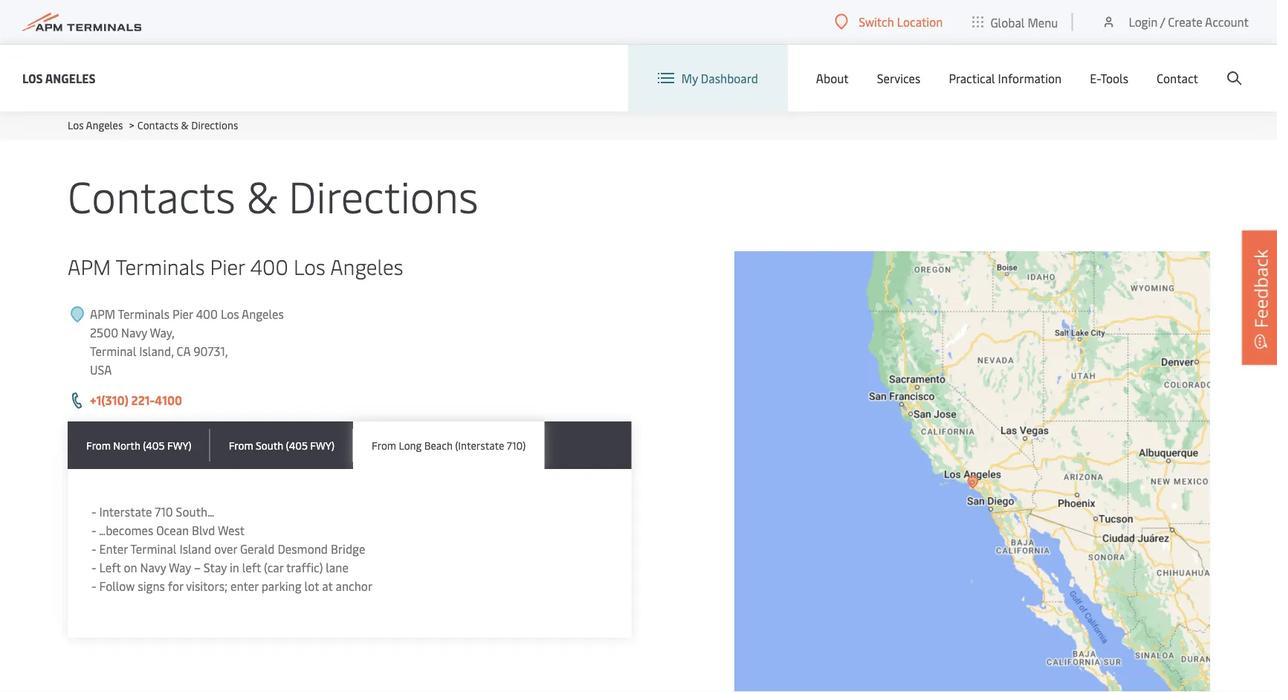Task type: locate. For each thing, give the bounding box(es) containing it.
about
[[816, 70, 849, 86]]

0 horizontal spatial (405
[[143, 438, 165, 452]]

1 horizontal spatial fwy)
[[310, 438, 335, 452]]

1 vertical spatial directions
[[289, 165, 479, 224]]

1 horizontal spatial pier
[[210, 252, 245, 280]]

3 - from the top
[[91, 541, 96, 557]]

on
[[124, 559, 137, 575]]

- left enter
[[91, 541, 96, 557]]

400 inside apm terminals pier 400 los angeles 2500 navy way, terminal island, ca 90731, usa
[[196, 306, 218, 322]]

from left south at the left bottom of page
[[229, 438, 253, 452]]

terminals inside apm terminals pier 400 los angeles 2500 navy way, terminal island, ca 90731, usa
[[118, 306, 170, 322]]

2 horizontal spatial from
[[372, 438, 396, 452]]

from left north
[[86, 438, 111, 452]]

0 vertical spatial terminal
[[90, 343, 136, 359]]

from left long
[[372, 438, 396, 452]]

from for from south (405 fwy)
[[229, 438, 253, 452]]

>
[[129, 118, 134, 132]]

navy
[[121, 325, 147, 340], [140, 559, 166, 575]]

1 vertical spatial 400
[[196, 306, 218, 322]]

1 from from the left
[[86, 438, 111, 452]]

fwy)
[[167, 438, 192, 452], [310, 438, 335, 452]]

400 down contacts & directions
[[250, 252, 288, 280]]

(405 for north
[[143, 438, 165, 452]]

switch location button
[[835, 14, 943, 30]]

terminal inside the "- interstate 710 south… - …becomes ocean blvd west - enter terminal island over gerald desmond bridge - left on navy way – stay in left (car traffic) lane - follow signs for visitors; enter parking lot at anchor"
[[130, 541, 177, 557]]

terminal down ocean on the bottom left
[[130, 541, 177, 557]]

3 from from the left
[[372, 438, 396, 452]]

0 vertical spatial directions
[[191, 118, 238, 132]]

contact
[[1157, 70, 1198, 86]]

0 vertical spatial navy
[[121, 325, 147, 340]]

1 horizontal spatial &
[[247, 165, 278, 224]]

- left follow
[[91, 578, 96, 594]]

–
[[194, 559, 201, 575]]

pier for apm terminals pier 400 los angeles
[[210, 252, 245, 280]]

0 vertical spatial terminals
[[116, 252, 205, 280]]

(405 right north
[[143, 438, 165, 452]]

0 vertical spatial 400
[[250, 252, 288, 280]]

0 horizontal spatial 400
[[196, 306, 218, 322]]

1 vertical spatial terminal
[[130, 541, 177, 557]]

los inside apm terminals pier 400 los angeles 2500 navy way, terminal island, ca 90731, usa
[[221, 306, 239, 322]]

(405
[[143, 438, 165, 452], [286, 438, 308, 452]]

fwy) down 4100
[[167, 438, 192, 452]]

terminal inside apm terminals pier 400 los angeles 2500 navy way, terminal island, ca 90731, usa
[[90, 343, 136, 359]]

lane
[[326, 559, 349, 575]]

island
[[179, 541, 211, 557]]

- left left
[[91, 559, 96, 575]]

+1(310)
[[90, 392, 129, 408]]

1 vertical spatial pier
[[173, 306, 193, 322]]

contacts down the los angeles > contacts & directions
[[68, 165, 236, 224]]

beach
[[424, 438, 453, 452]]

-
[[91, 504, 96, 520], [91, 522, 96, 538], [91, 541, 96, 557], [91, 559, 96, 575], [91, 578, 96, 594]]

2 (405 from the left
[[286, 438, 308, 452]]

0 vertical spatial pier
[[210, 252, 245, 280]]

terminals
[[116, 252, 205, 280], [118, 306, 170, 322]]

1 vertical spatial navy
[[140, 559, 166, 575]]

login
[[1129, 14, 1158, 30]]

contacts & directions
[[68, 165, 479, 224]]

map region
[[689, 144, 1260, 692]]

0 horizontal spatial fwy)
[[167, 438, 192, 452]]

400 for apm terminals pier 400 los angeles
[[250, 252, 288, 280]]

apm inside apm terminals pier 400 los angeles 2500 navy way, terminal island, ca 90731, usa
[[90, 306, 115, 322]]

1 vertical spatial &
[[247, 165, 278, 224]]

tab list
[[68, 422, 632, 469]]

0 horizontal spatial pier
[[173, 306, 193, 322]]

…becomes
[[99, 522, 153, 538]]

enter
[[231, 578, 259, 594]]

apm for apm terminals pier 400 los angeles
[[68, 252, 111, 280]]

0 horizontal spatial directions
[[191, 118, 238, 132]]

practical information
[[949, 70, 1062, 86]]

left
[[99, 559, 121, 575]]

los
[[22, 70, 43, 86], [68, 118, 84, 132], [294, 252, 326, 280], [221, 306, 239, 322]]

way,
[[150, 325, 175, 340]]

terminal
[[90, 343, 136, 359], [130, 541, 177, 557]]

- left interstate
[[91, 504, 96, 520]]

angeles
[[45, 70, 96, 86], [86, 118, 123, 132], [330, 252, 403, 280], [242, 306, 284, 322]]

fwy) right south at the left bottom of page
[[310, 438, 335, 452]]

location
[[897, 14, 943, 30]]

navy left the way,
[[121, 325, 147, 340]]

0 vertical spatial apm
[[68, 252, 111, 280]]

- left …becomes
[[91, 522, 96, 538]]

(405 inside from south (405 fwy) button
[[286, 438, 308, 452]]

1 horizontal spatial directions
[[289, 165, 479, 224]]

terminal down 2500
[[90, 343, 136, 359]]

switch
[[859, 14, 894, 30]]

1 vertical spatial apm
[[90, 306, 115, 322]]

1 - from the top
[[91, 504, 96, 520]]

221-
[[131, 392, 155, 408]]

pier
[[210, 252, 245, 280], [173, 306, 193, 322]]

pier inside apm terminals pier 400 los angeles 2500 navy way, terminal island, ca 90731, usa
[[173, 306, 193, 322]]

(405 inside from north (405 fwy) button
[[143, 438, 165, 452]]

navy inside apm terminals pier 400 los angeles 2500 navy way, terminal island, ca 90731, usa
[[121, 325, 147, 340]]

contacts right >
[[137, 118, 179, 132]]

from north (405 fwy)
[[86, 438, 192, 452]]

interstate
[[99, 504, 152, 520]]

(405 right south at the left bottom of page
[[286, 438, 308, 452]]

1 horizontal spatial (405
[[286, 438, 308, 452]]

0 horizontal spatial &
[[181, 118, 189, 132]]

90731,
[[193, 343, 228, 359]]

feedback button
[[1242, 231, 1277, 365]]

contacts
[[137, 118, 179, 132], [68, 165, 236, 224]]

los angeles link
[[22, 69, 96, 87], [68, 118, 123, 132]]

1 vertical spatial terminals
[[118, 306, 170, 322]]

from for from long beach  (interstate 710)
[[372, 438, 396, 452]]

los angeles
[[22, 70, 96, 86]]

directions
[[191, 118, 238, 132], [289, 165, 479, 224]]

global
[[991, 14, 1025, 30]]

0 horizontal spatial from
[[86, 438, 111, 452]]

los angeles > contacts & directions
[[68, 118, 238, 132]]

1 fwy) from the left
[[167, 438, 192, 452]]

west
[[218, 522, 245, 538]]

enter
[[99, 541, 128, 557]]

1 horizontal spatial from
[[229, 438, 253, 452]]

1 (405 from the left
[[143, 438, 165, 452]]

navy up signs
[[140, 559, 166, 575]]

terminals for apm terminals pier 400 los angeles
[[116, 252, 205, 280]]

lot
[[304, 578, 319, 594]]

400 up 90731,
[[196, 306, 218, 322]]

from south (405 fwy) button
[[210, 422, 353, 469]]

gerald
[[240, 541, 275, 557]]

dashboard
[[701, 70, 758, 86]]

2 fwy) from the left
[[310, 438, 335, 452]]

switch location
[[859, 14, 943, 30]]

2 from from the left
[[229, 438, 253, 452]]

from
[[86, 438, 111, 452], [229, 438, 253, 452], [372, 438, 396, 452]]

1 horizontal spatial 400
[[250, 252, 288, 280]]

bridge
[[331, 541, 365, 557]]

angeles inside apm terminals pier 400 los angeles 2500 navy way, terminal island, ca 90731, usa
[[242, 306, 284, 322]]

for
[[168, 578, 183, 594]]

global menu
[[991, 14, 1058, 30]]

(interstate
[[455, 438, 504, 452]]



Task type: vqa. For each thing, say whether or not it's contained in the screenshot.
4100
yes



Task type: describe. For each thing, give the bounding box(es) containing it.
traffic)
[[286, 559, 323, 575]]

apm terminals pier 400 los angeles
[[68, 252, 403, 280]]

1 vertical spatial los angeles link
[[68, 118, 123, 132]]

apm terminals pier 400 los angeles 2500 navy way, terminal island, ca 90731, usa
[[90, 306, 284, 378]]

left
[[242, 559, 261, 575]]

south…
[[176, 504, 214, 520]]

+1(310) 221-4100
[[90, 392, 182, 408]]

tab list containing from north (405 fwy)
[[68, 422, 632, 469]]

anchor
[[336, 578, 373, 594]]

my dashboard
[[682, 70, 758, 86]]

north
[[113, 438, 140, 452]]

ocean
[[156, 522, 189, 538]]

0 vertical spatial contacts
[[137, 118, 179, 132]]

south
[[256, 438, 283, 452]]

my dashboard button
[[658, 45, 758, 112]]

way
[[169, 559, 191, 575]]

from south (405 fwy)
[[229, 438, 335, 452]]

in
[[230, 559, 239, 575]]

practical information button
[[949, 45, 1062, 112]]

navy inside the "- interstate 710 south… - …becomes ocean blvd west - enter terminal island over gerald desmond bridge - left on navy way – stay in left (car traffic) lane - follow signs for visitors; enter parking lot at anchor"
[[140, 559, 166, 575]]

signs
[[138, 578, 165, 594]]

feedback
[[1249, 249, 1273, 328]]

+1(310) 221-4100 link
[[90, 392, 182, 408]]

long
[[399, 438, 422, 452]]

account
[[1205, 14, 1249, 30]]

(405 for south
[[286, 438, 308, 452]]

island,
[[139, 343, 174, 359]]

from long beach  (interstate 710)
[[372, 438, 526, 452]]

- interstate 710 south… - …becomes ocean blvd west - enter terminal island over gerald desmond bridge - left on navy way – stay in left (car traffic) lane - follow signs for visitors; enter parking lot at anchor
[[91, 504, 373, 594]]

/
[[1160, 14, 1165, 30]]

login / create account link
[[1101, 0, 1249, 44]]

2500
[[90, 325, 118, 340]]

create
[[1168, 14, 1203, 30]]

e-tools
[[1090, 70, 1129, 86]]

information
[[998, 70, 1062, 86]]

400 for apm terminals pier 400 los angeles 2500 navy way, terminal island, ca 90731, usa
[[196, 306, 218, 322]]

menu
[[1028, 14, 1058, 30]]

my
[[682, 70, 698, 86]]

4 - from the top
[[91, 559, 96, 575]]

from for from north (405 fwy)
[[86, 438, 111, 452]]

5 - from the top
[[91, 578, 96, 594]]

contact button
[[1157, 45, 1198, 112]]

710
[[155, 504, 173, 520]]

(car
[[264, 559, 284, 575]]

usa
[[90, 362, 112, 378]]

from long beach  (interstate 710) tab panel
[[68, 469, 632, 638]]

apm for apm terminals pier 400 los angeles 2500 navy way, terminal island, ca 90731, usa
[[90, 306, 115, 322]]

blvd
[[192, 522, 215, 538]]

desmond
[[278, 541, 328, 557]]

from long beach  (interstate 710) button
[[353, 422, 544, 469]]

visitors;
[[186, 578, 228, 594]]

ca
[[177, 343, 190, 359]]

4100
[[155, 392, 182, 408]]

practical
[[949, 70, 995, 86]]

e-tools button
[[1090, 45, 1129, 112]]

about button
[[816, 45, 849, 112]]

pier for apm terminals pier 400 los angeles 2500 navy way, terminal island, ca 90731, usa
[[173, 306, 193, 322]]

services button
[[877, 45, 921, 112]]

follow
[[99, 578, 135, 594]]

parking
[[261, 578, 302, 594]]

global menu button
[[958, 0, 1073, 44]]

1 vertical spatial contacts
[[68, 165, 236, 224]]

0 vertical spatial los angeles link
[[22, 69, 96, 87]]

2 - from the top
[[91, 522, 96, 538]]

terminals for apm terminals pier 400 los angeles 2500 navy way, terminal island, ca 90731, usa
[[118, 306, 170, 322]]

0 vertical spatial &
[[181, 118, 189, 132]]

over
[[214, 541, 237, 557]]

fwy) for from south (405 fwy)
[[310, 438, 335, 452]]

stay
[[204, 559, 227, 575]]

tools
[[1101, 70, 1129, 86]]

at
[[322, 578, 333, 594]]

from north (405 fwy) button
[[68, 422, 210, 469]]

710)
[[507, 438, 526, 452]]

e-
[[1090, 70, 1101, 86]]

login / create account
[[1129, 14, 1249, 30]]

fwy) for from north (405 fwy)
[[167, 438, 192, 452]]

services
[[877, 70, 921, 86]]



